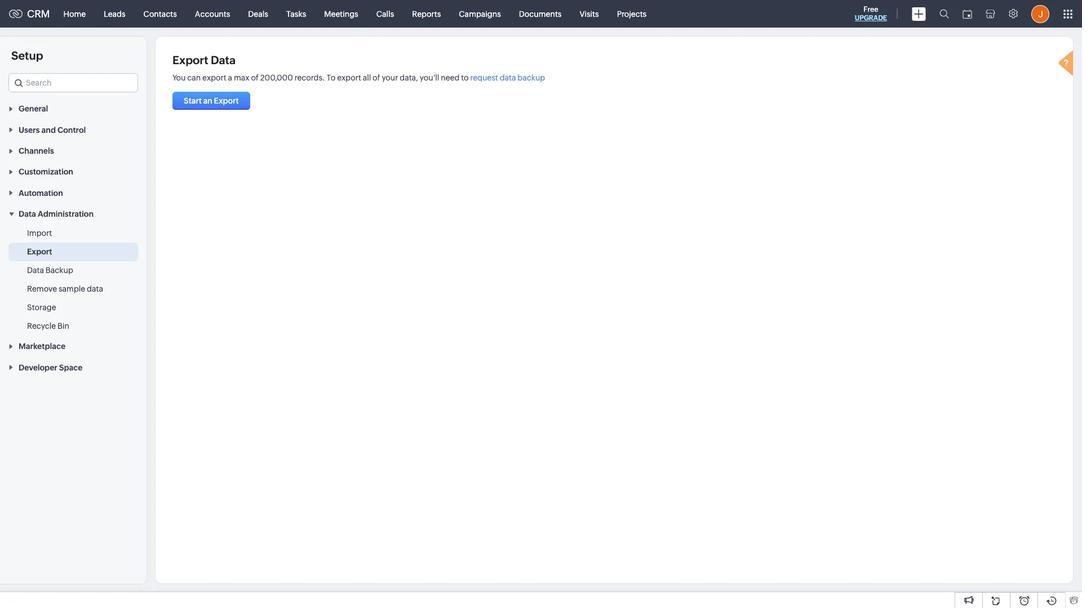 Task type: describe. For each thing, give the bounding box(es) containing it.
200,000
[[260, 73, 293, 82]]

recycle bin link
[[27, 321, 69, 332]]

visits
[[580, 9, 599, 18]]

users and control button
[[0, 119, 147, 140]]

projects
[[617, 9, 647, 18]]

your
[[382, 73, 398, 82]]

max
[[234, 73, 250, 82]]

space
[[59, 364, 83, 373]]

reports link
[[403, 0, 450, 27]]

customization button
[[0, 161, 147, 182]]

calendar image
[[963, 9, 973, 18]]

export for export
[[27, 248, 52, 257]]

documents
[[519, 9, 562, 18]]

documents link
[[510, 0, 571, 27]]

free upgrade
[[855, 5, 888, 22]]

crm link
[[9, 8, 50, 20]]

backup
[[46, 266, 73, 275]]

developer
[[19, 364, 57, 373]]

users
[[19, 126, 40, 135]]

and
[[41, 126, 56, 135]]

accounts
[[195, 9, 230, 18]]

data administration
[[19, 210, 94, 219]]

data backup
[[27, 266, 73, 275]]

create menu image
[[912, 7, 926, 21]]

storage link
[[27, 302, 56, 314]]

an
[[203, 96, 213, 105]]

deals link
[[239, 0, 277, 27]]

campaigns link
[[450, 0, 510, 27]]

remove sample data link
[[27, 284, 103, 295]]

users and control
[[19, 126, 86, 135]]

records.
[[295, 73, 325, 82]]

customization
[[19, 168, 73, 177]]

export link
[[27, 246, 52, 258]]

data backup link
[[27, 265, 73, 276]]

create menu element
[[906, 0, 933, 27]]

tasks
[[286, 9, 306, 18]]

deals
[[248, 9, 268, 18]]

meetings link
[[315, 0, 367, 27]]

request data backup link
[[470, 73, 545, 82]]

a
[[228, 73, 232, 82]]

tasks link
[[277, 0, 315, 27]]

leads
[[104, 9, 126, 18]]

help image
[[1057, 49, 1079, 80]]

search image
[[940, 9, 950, 19]]

2 export from the left
[[337, 73, 361, 82]]

recycle bin
[[27, 322, 69, 331]]

you
[[173, 73, 186, 82]]

backup
[[518, 73, 545, 82]]

control
[[58, 126, 86, 135]]

marketplace button
[[0, 336, 147, 357]]

you can export a max of 200,000 records. to export all of your data, you'll need to request data backup
[[173, 73, 545, 82]]

data,
[[400, 73, 418, 82]]

reports
[[412, 9, 441, 18]]

profile element
[[1025, 0, 1057, 27]]



Task type: vqa. For each thing, say whether or not it's contained in the screenshot.
Recycle Bin
yes



Task type: locate. For each thing, give the bounding box(es) containing it.
1 horizontal spatial export
[[337, 73, 361, 82]]

1 vertical spatial data
[[87, 285, 103, 294]]

remove
[[27, 285, 57, 294]]

data
[[211, 54, 236, 67], [19, 210, 36, 219], [27, 266, 44, 275]]

contacts link
[[135, 0, 186, 27]]

projects link
[[608, 0, 656, 27]]

1 vertical spatial export
[[214, 96, 239, 105]]

1 export from the left
[[202, 73, 227, 82]]

export down import
[[27, 248, 52, 257]]

of
[[251, 73, 259, 82], [373, 73, 380, 82]]

data down export link
[[27, 266, 44, 275]]

developer space button
[[0, 357, 147, 378]]

data for data administration
[[19, 210, 36, 219]]

export inside data administration region
[[27, 248, 52, 257]]

leads link
[[95, 0, 135, 27]]

remove sample data
[[27, 285, 103, 294]]

you'll
[[420, 73, 439, 82]]

1 of from the left
[[251, 73, 259, 82]]

meetings
[[324, 9, 358, 18]]

visits link
[[571, 0, 608, 27]]

calls link
[[367, 0, 403, 27]]

home
[[63, 9, 86, 18]]

of right all
[[373, 73, 380, 82]]

recycle
[[27, 322, 56, 331]]

import
[[27, 229, 52, 238]]

start
[[184, 96, 202, 105]]

0 horizontal spatial data
[[87, 285, 103, 294]]

0 horizontal spatial export
[[27, 248, 52, 257]]

data left backup
[[500, 73, 516, 82]]

None field
[[8, 73, 138, 92]]

home link
[[54, 0, 95, 27]]

search element
[[933, 0, 956, 28]]

0 horizontal spatial of
[[251, 73, 259, 82]]

0 horizontal spatial export
[[202, 73, 227, 82]]

marketplace
[[19, 342, 65, 352]]

export
[[202, 73, 227, 82], [337, 73, 361, 82]]

accounts link
[[186, 0, 239, 27]]

2 horizontal spatial export
[[214, 96, 239, 105]]

setup
[[11, 49, 43, 62]]

calls
[[377, 9, 394, 18]]

data right sample
[[87, 285, 103, 294]]

export up can
[[173, 54, 208, 67]]

1 horizontal spatial export
[[173, 54, 208, 67]]

export left a
[[202, 73, 227, 82]]

export inside button
[[214, 96, 239, 105]]

start an export
[[184, 96, 239, 105]]

can
[[187, 73, 201, 82]]

upgrade
[[855, 14, 888, 22]]

data administration region
[[0, 224, 147, 336]]

of right the max
[[251, 73, 259, 82]]

0 vertical spatial export
[[173, 54, 208, 67]]

automation button
[[0, 182, 147, 203]]

2 vertical spatial export
[[27, 248, 52, 257]]

1 horizontal spatial of
[[373, 73, 380, 82]]

crm
[[27, 8, 50, 20]]

1 horizontal spatial data
[[500, 73, 516, 82]]

storage
[[27, 303, 56, 312]]

channels button
[[0, 140, 147, 161]]

sample
[[59, 285, 85, 294]]

all
[[363, 73, 371, 82]]

data for data backup
[[27, 266, 44, 275]]

export data
[[173, 54, 236, 67]]

to
[[327, 73, 336, 82]]

data up a
[[211, 54, 236, 67]]

2 vertical spatial data
[[27, 266, 44, 275]]

data inside region
[[87, 285, 103, 294]]

data up import
[[19, 210, 36, 219]]

import link
[[27, 228, 52, 239]]

0 vertical spatial data
[[500, 73, 516, 82]]

developer space
[[19, 364, 83, 373]]

contacts
[[144, 9, 177, 18]]

general
[[19, 105, 48, 114]]

Search text field
[[9, 74, 138, 92]]

free
[[864, 5, 879, 14]]

to
[[461, 73, 469, 82]]

data inside dropdown button
[[19, 210, 36, 219]]

channels
[[19, 147, 54, 156]]

campaigns
[[459, 9, 501, 18]]

export for export data
[[173, 54, 208, 67]]

data
[[500, 73, 516, 82], [87, 285, 103, 294]]

need
[[441, 73, 460, 82]]

profile image
[[1032, 5, 1050, 23]]

1 vertical spatial data
[[19, 210, 36, 219]]

data inside region
[[27, 266, 44, 275]]

automation
[[19, 189, 63, 198]]

export left all
[[337, 73, 361, 82]]

data administration button
[[0, 203, 147, 224]]

administration
[[38, 210, 94, 219]]

request
[[470, 73, 498, 82]]

general button
[[0, 98, 147, 119]]

export right an
[[214, 96, 239, 105]]

0 vertical spatial data
[[211, 54, 236, 67]]

bin
[[57, 322, 69, 331]]

2 of from the left
[[373, 73, 380, 82]]

export
[[173, 54, 208, 67], [214, 96, 239, 105], [27, 248, 52, 257]]

start an export button
[[173, 92, 250, 110]]



